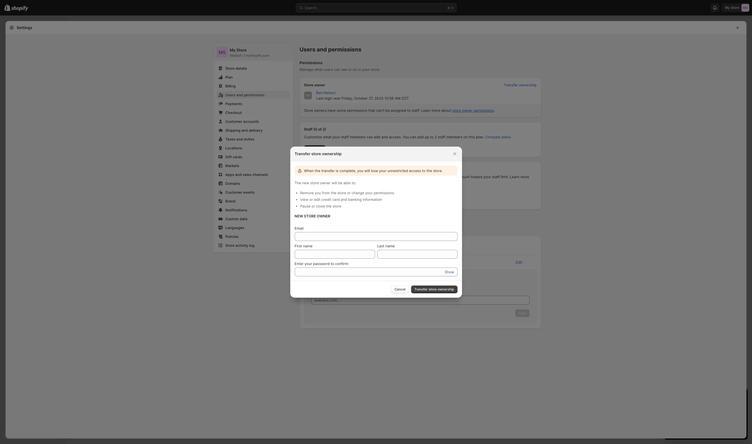 Task type: describe. For each thing, give the bounding box(es) containing it.
checkout
[[225, 111, 242, 115]]

is
[[336, 169, 339, 173]]

a for send
[[342, 192, 344, 196]]

lose
[[371, 169, 378, 173]]

allow
[[300, 226, 309, 230]]

0 vertical spatial transfer store ownership
[[295, 151, 342, 156]]

store activity log
[[225, 244, 255, 248]]

in inside permissions manage what users can see or do in your store.
[[358, 67, 361, 72]]

taxes and duties
[[225, 137, 255, 142]]

(0
[[314, 127, 317, 132]]

store activity log link
[[217, 242, 290, 250]]

the up card
[[331, 191, 337, 195]]

and left 'access.'
[[382, 135, 388, 139]]

ben nelson last login was friday, october 27, 2023 10:56 am cdt
[[316, 91, 409, 101]]

banking
[[348, 198, 362, 202]]

transfer ownership button
[[504, 83, 537, 87]]

remove you from the store or change your permissions view or edit credit card and banking information pause or close the store
[[300, 191, 394, 209]]

1 day left in your trial element
[[665, 404, 748, 440]]

last inside transfer store ownership dialog
[[377, 244, 385, 249]]

cancel
[[395, 288, 406, 292]]

k
[[452, 6, 454, 10]]

7.myshopify.com
[[243, 53, 269, 58]]

store owners have some permissions that can't be assigned to staff. learn more about store owner permissions .
[[304, 108, 495, 113]]

your inside "remove you from the store or change your permissions view or edit credit card and banking information pause or close the store"
[[365, 191, 373, 195]]

customize
[[304, 135, 322, 139]]

manage
[[300, 67, 313, 72]]

friday,
[[342, 96, 353, 101]]

1 horizontal spatial users and permissions
[[300, 46, 362, 53]]

transfer store ownership dialog
[[0, 147, 753, 298]]

add
[[418, 135, 424, 139]]

1 vertical spatial send
[[396, 199, 405, 204]]

plans.
[[502, 135, 512, 139]]

gift cards
[[225, 155, 242, 159]]

or down "only"
[[312, 204, 315, 209]]

your right "customize"
[[333, 135, 340, 139]]

enable google apps for login
[[319, 279, 368, 283]]

store. inside alert
[[433, 169, 443, 173]]

a for with
[[341, 199, 343, 204]]

last inside ben nelson last login was friday, october 27, 2023 10:56 am cdt
[[316, 96, 324, 101]]

staff right add
[[315, 147, 322, 151]]

don't
[[451, 175, 459, 179]]

will inside alert
[[365, 169, 370, 173]]

users and permissions inside "link"
[[225, 93, 265, 97]]

avatar with initials b n image
[[304, 92, 312, 100]]

the new store owner will be able to:
[[295, 181, 356, 185]]

have
[[328, 108, 336, 113]]

1 vertical spatial login
[[360, 279, 368, 283]]

custom data
[[225, 217, 248, 221]]

credit
[[322, 198, 331, 202]]

when the transfer is complete, you will lose your unrestricted access to the store. alert
[[295, 166, 458, 176]]

count
[[460, 175, 470, 179]]

0 horizontal spatial services
[[311, 219, 327, 224]]

my
[[230, 48, 236, 52]]

billing
[[225, 84, 236, 88]]

permissions inside "remove you from the store or change your permissions view or edit credit card and banking information pause or close the store"
[[374, 191, 394, 195]]

my store image
[[217, 47, 228, 58]]

people
[[320, 199, 332, 204]]

request for send
[[366, 192, 379, 196]]

collaborator for with
[[344, 199, 365, 204]]

learn inside "these give designers, developers, and marketers access to your shopify admin. they don't count toward your staff limit. learn more about"
[[510, 175, 520, 179]]

new
[[302, 181, 309, 185]]

0 vertical spatial google
[[323, 261, 335, 265]]

collaborators
[[304, 167, 328, 172]]

what inside permissions manage what users can see or do in your store.
[[314, 67, 323, 72]]

login
[[300, 219, 310, 224]]

collaborator for send
[[345, 192, 365, 196]]

able
[[344, 181, 351, 185]]

add
[[308, 147, 314, 151]]

domains link
[[217, 180, 290, 188]]

store for store activity log
[[225, 244, 235, 248]]

staff inside "these give designers, developers, and marketers access to your shopify admin. they don't count toward your staff limit. learn more about"
[[492, 175, 500, 179]]

customer accounts
[[225, 119, 259, 124]]

login inside ben nelson last login was friday, october 27, 2023 10:56 am cdt
[[325, 96, 333, 101]]

store inside settings dialog
[[453, 108, 461, 113]]

your inside alert
[[379, 169, 387, 173]]

users and permissions link
[[217, 91, 290, 99]]

developers,
[[343, 175, 362, 179]]

anyone
[[311, 192, 324, 196]]

the up admin. on the top right
[[427, 169, 432, 173]]

shopify image
[[11, 6, 28, 11]]

notifications link
[[217, 207, 290, 214]]

users
[[324, 67, 333, 72]]

1 vertical spatial google
[[331, 279, 343, 283]]

in inside login services allow staff to use external services to log in to shopify.
[[371, 226, 374, 230]]

be inside transfer store ownership dialog
[[338, 181, 343, 185]]

shopify
[[415, 175, 428, 179]]

can inside permissions manage what users can see or do in your store.
[[334, 67, 340, 72]]

taxes and duties link
[[217, 136, 290, 143]]

information
[[363, 198, 382, 202]]

0 vertical spatial more
[[432, 108, 441, 113]]

these give designers, developers, and marketers access to your shopify admin. they don't count toward your staff limit. learn more about
[[304, 175, 530, 185]]

give
[[316, 175, 323, 179]]

transfer ownership
[[504, 83, 537, 87]]

ben
[[316, 91, 323, 95]]

only people with a collaborator request code can send a collaborator request
[[311, 199, 443, 204]]

customer for customer accounts
[[225, 119, 242, 124]]

unrestricted
[[388, 169, 408, 173]]

permissions inside the users and permissions "link"
[[244, 93, 265, 97]]

store details
[[225, 66, 247, 71]]

can't
[[376, 108, 385, 113]]

edit inside settings dialog
[[374, 135, 381, 139]]

google apps
[[323, 261, 345, 265]]

store details link
[[217, 65, 290, 72]]

remove
[[300, 191, 314, 195]]

card
[[332, 198, 340, 202]]

pause
[[300, 204, 311, 209]]

edit button
[[516, 261, 523, 265]]

from
[[322, 191, 330, 195]]

do
[[353, 67, 357, 72]]

ownership inside button
[[438, 288, 454, 292]]

email
[[295, 226, 304, 231]]

transfer store ownership button
[[411, 286, 458, 294]]

2 vertical spatial apps
[[344, 279, 353, 283]]

duties
[[244, 137, 255, 142]]

you
[[403, 135, 409, 139]]

ms button
[[217, 47, 228, 58]]

1 horizontal spatial services
[[345, 226, 359, 230]]

1 horizontal spatial about
[[442, 108, 452, 113]]

can left 'access.'
[[367, 135, 373, 139]]

customer for customer events
[[225, 190, 242, 195]]

log inside shop settings menu element
[[249, 244, 255, 248]]

0 horizontal spatial transfer
[[295, 151, 311, 156]]

store inside button
[[429, 288, 437, 292]]

and down customer accounts
[[242, 128, 248, 133]]

taxes
[[225, 137, 236, 142]]

settings
[[17, 25, 32, 30]]

name for last name
[[386, 244, 395, 249]]

or up banking
[[347, 191, 351, 195]]

checkout link
[[217, 109, 290, 117]]

and left sales on the left top of the page
[[235, 173, 242, 177]]

or inside permissions manage what users can see or do in your store.
[[348, 67, 352, 72]]

1 vertical spatial apps
[[336, 261, 345, 265]]

0 vertical spatial send
[[332, 192, 341, 196]]

admin.
[[429, 175, 440, 179]]

and right 'taxes'
[[237, 137, 243, 142]]

nelson
[[324, 91, 336, 95]]

collaborators
[[315, 180, 337, 185]]

First name text field
[[295, 250, 375, 259]]

status
[[373, 246, 384, 250]]

events
[[243, 190, 255, 195]]

gift cards link
[[217, 153, 290, 161]]

was
[[334, 96, 341, 101]]

2 members from the left
[[447, 135, 463, 139]]

for
[[354, 279, 359, 283]]

enable
[[319, 279, 330, 283]]

owner inside dialog
[[320, 181, 331, 185]]

and inside "these give designers, developers, and marketers access to your shopify admin. they don't count toward your staff limit. learn more about"
[[363, 175, 370, 179]]

these
[[304, 175, 315, 179]]

shop settings menu element
[[213, 44, 293, 253]]

policies link
[[217, 233, 290, 241]]

0 horizontal spatial learn
[[421, 108, 431, 113]]



Task type: vqa. For each thing, say whether or not it's contained in the screenshot.
USERS AND PERMISSIONS to the left
yes



Task type: locate. For each thing, give the bounding box(es) containing it.
to inside "these give designers, developers, and marketers access to your shopify admin. they don't count toward your staff limit. learn more about"
[[402, 175, 405, 179]]

access up shopify at the top right
[[409, 169, 421, 173]]

when the transfer is complete, you will lose your unrestricted access to the store.
[[304, 169, 443, 173]]

0 vertical spatial transfer
[[504, 83, 518, 87]]

the down people
[[326, 204, 332, 209]]

you inside "remove you from the store or change your permissions view or edit credit card and banking information pause or close the store"
[[315, 191, 321, 195]]

about inside "these give designers, developers, and marketers access to your shopify admin. they don't count toward your staff limit. learn more about"
[[304, 180, 314, 185]]

access down unrestricted
[[389, 175, 401, 179]]

1 horizontal spatial .
[[494, 108, 495, 113]]

store left owners
[[304, 108, 313, 113]]

be inside settings dialog
[[386, 108, 390, 113]]

the
[[295, 181, 301, 185]]

1 horizontal spatial members
[[447, 135, 463, 139]]

1 name from the left
[[303, 244, 313, 249]]

0 horizontal spatial be
[[338, 181, 343, 185]]

transfer inside button
[[415, 288, 428, 292]]

apps left for
[[344, 279, 353, 283]]

and inside "remove you from the store or change your permissions view or edit credit card and banking information pause or close the store"
[[341, 198, 347, 202]]

in right do
[[358, 67, 361, 72]]

can right code
[[389, 199, 395, 204]]

transfer store ownership inside button
[[415, 288, 454, 292]]

google
[[323, 261, 335, 265], [331, 279, 343, 283]]

staff inside login services allow staff to use external services to log in to shopify.
[[310, 226, 318, 230]]

to
[[407, 108, 411, 113], [430, 135, 434, 139], [422, 169, 426, 173], [402, 175, 405, 179], [319, 226, 322, 230], [360, 226, 364, 230], [375, 226, 378, 230], [331, 262, 334, 266]]

1 vertical spatial access
[[389, 175, 401, 179]]

store.
[[371, 67, 381, 72], [433, 169, 443, 173]]

0 vertical spatial learn
[[421, 108, 431, 113]]

staff right 2 on the top of page
[[438, 135, 446, 139]]

you inside when the transfer is complete, you will lose your unrestricted access to the store. alert
[[358, 169, 364, 173]]

channels
[[253, 173, 268, 177]]

collaborator down change
[[344, 199, 365, 204]]

transfer inside settings dialog
[[504, 83, 518, 87]]

permissions down billing link
[[244, 93, 265, 97]]

store down policies
[[225, 244, 235, 248]]

transfer
[[322, 169, 335, 173]]

login
[[325, 96, 333, 101], [360, 279, 368, 283]]

1 horizontal spatial log
[[365, 226, 370, 230]]

marketers
[[371, 175, 388, 179]]

store for store owner
[[304, 83, 314, 87]]

apps inside apps and sales channels link
[[225, 173, 234, 177]]

users and permissions up permissions manage what users can see or do in your store.
[[300, 46, 362, 53]]

2 horizontal spatial ownership
[[519, 83, 537, 87]]

access inside "these give designers, developers, and marketers access to your shopify admin. they don't count toward your staff limit. learn more about"
[[389, 175, 401, 179]]

0 horizontal spatial you
[[315, 191, 321, 195]]

1 vertical spatial transfer
[[295, 151, 311, 156]]

2 horizontal spatial transfer
[[504, 83, 518, 87]]

customer down domains
[[225, 190, 242, 195]]

⌘
[[448, 6, 451, 10]]

.
[[494, 108, 495, 113], [337, 180, 338, 185]]

1 horizontal spatial ownership
[[438, 288, 454, 292]]

1 vertical spatial you
[[315, 191, 321, 195]]

store inside the my store 8ba5a5-7.myshopify.com
[[237, 48, 247, 52]]

name right 'first'
[[303, 244, 313, 249]]

only
[[311, 199, 319, 204]]

and
[[317, 46, 327, 53], [236, 93, 243, 97], [242, 128, 248, 133], [382, 135, 388, 139], [237, 137, 243, 142], [235, 173, 242, 177], [363, 175, 370, 179], [341, 198, 347, 202]]

in
[[358, 67, 361, 72], [371, 226, 374, 230]]

be
[[386, 108, 390, 113], [338, 181, 343, 185]]

cdt
[[402, 96, 409, 101]]

users inside "link"
[[225, 93, 236, 97]]

permissions up code
[[374, 191, 394, 195]]

customer inside "link"
[[225, 190, 242, 195]]

request for with
[[366, 199, 379, 204]]

can left the see
[[334, 67, 340, 72]]

permissions up plan.
[[474, 108, 494, 113]]

0 vertical spatial users
[[300, 46, 316, 53]]

more right limit.
[[521, 175, 530, 179]]

send right code
[[396, 199, 405, 204]]

or right view
[[310, 198, 313, 202]]

details
[[236, 66, 247, 71]]

the up give
[[315, 169, 321, 173]]

collaborator up banking
[[345, 192, 365, 196]]

shopify.
[[379, 226, 393, 230]]

0 horizontal spatial store.
[[371, 67, 381, 72]]

your right enter
[[305, 262, 312, 266]]

request down admin. on the top right
[[430, 199, 443, 204]]

2 customer from the top
[[225, 190, 242, 195]]

learn
[[421, 108, 431, 113], [510, 175, 520, 179]]

and down when the transfer is complete, you will lose your unrestricted access to the store.
[[363, 175, 370, 179]]

0 horizontal spatial edit
[[314, 198, 321, 202]]

apps down markets
[[225, 173, 234, 177]]

collaborator
[[345, 192, 365, 196], [344, 199, 365, 204], [409, 199, 429, 204]]

about
[[442, 108, 452, 113], [304, 180, 314, 185]]

enabled: staff can use google apps to log in image
[[309, 262, 314, 264]]

0 vertical spatial you
[[358, 169, 364, 173]]

customer accounts link
[[217, 118, 290, 126]]

your up information
[[365, 191, 373, 195]]

they
[[441, 175, 450, 179]]

owners
[[314, 108, 327, 113]]

Last name text field
[[377, 250, 458, 259]]

0 vertical spatial log
[[365, 226, 370, 230]]

activity
[[236, 244, 248, 248]]

login down the nelson
[[325, 96, 333, 101]]

0 vertical spatial last
[[316, 96, 324, 101]]

0 horizontal spatial will
[[332, 181, 337, 185]]

edit down anyone
[[314, 198, 321, 202]]

plan link
[[217, 73, 290, 81]]

store up avatar with initials b n
[[304, 83, 314, 87]]

0 horizontal spatial users and permissions
[[225, 93, 265, 97]]

transfer
[[504, 83, 518, 87], [295, 151, 311, 156], [415, 288, 428, 292]]

store. right do
[[371, 67, 381, 72]]

access inside alert
[[409, 169, 421, 173]]

0 vertical spatial login
[[325, 96, 333, 101]]

last down the email email field
[[377, 244, 385, 249]]

ben nelson link
[[316, 91, 336, 95]]

more right staff.
[[432, 108, 441, 113]]

store for store details
[[225, 66, 235, 71]]

0 vertical spatial users and permissions
[[300, 46, 362, 53]]

0 vertical spatial what
[[314, 67, 323, 72]]

languages
[[225, 226, 244, 230]]

1 horizontal spatial transfer
[[415, 288, 428, 292]]

to:
[[352, 181, 356, 185]]

log down policies link
[[249, 244, 255, 248]]

users and permissions
[[300, 46, 362, 53], [225, 93, 265, 97]]

request
[[366, 192, 379, 196], [366, 199, 379, 204], [430, 199, 443, 204]]

1 vertical spatial .
[[337, 180, 338, 185]]

1 vertical spatial transfer store ownership
[[415, 288, 454, 292]]

will left 'lose'
[[365, 169, 370, 173]]

be right can't
[[386, 108, 390, 113]]

1 horizontal spatial send
[[396, 199, 405, 204]]

access
[[409, 169, 421, 173], [389, 175, 401, 179]]

services right external
[[345, 226, 359, 230]]

the
[[315, 169, 321, 173], [427, 169, 432, 173], [331, 191, 337, 195], [326, 204, 332, 209]]

markets link
[[217, 162, 290, 170]]

1 vertical spatial learn
[[510, 175, 520, 179]]

send up card
[[332, 192, 341, 196]]

1 horizontal spatial users
[[300, 46, 316, 53]]

edit left 'access.'
[[374, 135, 381, 139]]

1 vertical spatial services
[[345, 226, 359, 230]]

1 horizontal spatial learn
[[510, 175, 520, 179]]

domains
[[225, 182, 240, 186]]

and up permissions
[[317, 46, 327, 53]]

last down the ben
[[316, 96, 324, 101]]

. up compare
[[494, 108, 495, 113]]

store up 8ba5a5-
[[237, 48, 247, 52]]

locations
[[225, 146, 242, 151]]

1 horizontal spatial you
[[358, 169, 364, 173]]

what left users
[[314, 67, 323, 72]]

enter
[[295, 262, 304, 266]]

password
[[313, 262, 330, 266]]

0 horizontal spatial send
[[332, 192, 341, 196]]

1 vertical spatial will
[[332, 181, 337, 185]]

0 horizontal spatial name
[[303, 244, 313, 249]]

1 vertical spatial about
[[304, 180, 314, 185]]

owner up the ben
[[314, 83, 325, 87]]

about left store owner permissions link
[[442, 108, 452, 113]]

staff left limit.
[[492, 175, 500, 179]]

show
[[445, 270, 454, 275]]

services down the owner
[[311, 219, 327, 224]]

1 customer from the top
[[225, 119, 242, 124]]

0 horizontal spatial last
[[316, 96, 324, 101]]

1 horizontal spatial edit
[[374, 135, 381, 139]]

shipping and delivery
[[225, 128, 263, 133]]

1 vertical spatial more
[[521, 175, 530, 179]]

up
[[425, 135, 429, 139]]

customer
[[225, 119, 242, 124], [225, 190, 242, 195]]

2 vertical spatial owner
[[320, 181, 331, 185]]

2
[[435, 135, 437, 139]]

this
[[469, 135, 475, 139]]

store up the plan at the top left of the page
[[225, 66, 235, 71]]

1 horizontal spatial transfer store ownership
[[415, 288, 454, 292]]

permissions
[[300, 60, 323, 65]]

store
[[237, 48, 247, 52], [225, 66, 235, 71], [304, 83, 314, 87], [304, 108, 313, 113], [225, 244, 235, 248]]

your left shopify at the top right
[[406, 175, 414, 179]]

and down the anyone can send a collaborator request
[[341, 198, 347, 202]]

edit inside "remove you from the store or change your permissions view or edit credit card and banking information pause or close the store"
[[314, 198, 321, 202]]

1 vertical spatial owner
[[462, 108, 473, 113]]

1 vertical spatial customer
[[225, 190, 242, 195]]

name
[[323, 246, 333, 250]]

name right status
[[386, 244, 395, 249]]

access.
[[389, 135, 402, 139]]

1 horizontal spatial in
[[371, 226, 374, 230]]

send
[[332, 192, 341, 196], [396, 199, 405, 204]]

Enter your password to confirm: password field
[[295, 268, 444, 277]]

staff down some
[[341, 135, 349, 139]]

learn right staff.
[[421, 108, 431, 113]]

1 horizontal spatial login
[[360, 279, 368, 283]]

0 vertical spatial services
[[311, 219, 327, 224]]

can right the you
[[410, 135, 417, 139]]

1 vertical spatial be
[[338, 181, 343, 185]]

1 vertical spatial in
[[371, 226, 374, 230]]

1 horizontal spatial what
[[323, 135, 332, 139]]

0 vertical spatial .
[[494, 108, 495, 113]]

login right for
[[360, 279, 368, 283]]

. down the designers,
[[337, 180, 338, 185]]

in up the email email field
[[371, 226, 374, 230]]

0 vertical spatial will
[[365, 169, 370, 173]]

what
[[314, 67, 323, 72], [323, 135, 332, 139]]

0 horizontal spatial .
[[337, 180, 338, 185]]

new store owner
[[295, 214, 331, 219]]

0 horizontal spatial ownership
[[322, 151, 342, 156]]

store for store owners have some permissions that can't be assigned to staff. learn more about store owner permissions .
[[304, 108, 313, 113]]

log up the email email field
[[365, 226, 370, 230]]

0 vertical spatial about
[[442, 108, 452, 113]]

gift
[[225, 155, 232, 159]]

0 horizontal spatial what
[[314, 67, 323, 72]]

edit
[[516, 261, 523, 265]]

close
[[316, 204, 325, 209]]

0 vertical spatial apps
[[225, 173, 234, 177]]

1 vertical spatial store.
[[433, 169, 443, 173]]

1 vertical spatial ownership
[[322, 151, 342, 156]]

0 horizontal spatial login
[[325, 96, 333, 101]]

0 horizontal spatial more
[[432, 108, 441, 113]]

markets
[[225, 164, 239, 168]]

request up information
[[366, 192, 379, 196]]

0 horizontal spatial transfer store ownership
[[295, 151, 342, 156]]

0 vertical spatial customer
[[225, 119, 242, 124]]

see
[[341, 67, 347, 72]]

plan
[[225, 75, 233, 80]]

payments
[[225, 102, 242, 106]]

Email email field
[[295, 232, 458, 241]]

name
[[303, 244, 313, 249], [386, 244, 395, 249]]

limit.
[[501, 175, 509, 179]]

to inside alert
[[422, 169, 426, 173]]

transfer store ownership down show
[[415, 288, 454, 292]]

1 vertical spatial log
[[249, 244, 255, 248]]

learn right limit.
[[510, 175, 520, 179]]

0 horizontal spatial log
[[249, 244, 255, 248]]

staff right allow
[[310, 226, 318, 230]]

will down the designers,
[[332, 181, 337, 185]]

store owner
[[304, 83, 325, 87]]

0 vertical spatial store.
[[371, 67, 381, 72]]

request left code
[[366, 199, 379, 204]]

store. inside permissions manage what users can see or do in your store.
[[371, 67, 381, 72]]

1 vertical spatial users and permissions
[[225, 93, 265, 97]]

8ba5a5-
[[230, 53, 243, 58]]

permissions down the october
[[347, 108, 368, 113]]

store. up admin. on the top right
[[433, 169, 443, 173]]

1 horizontal spatial last
[[377, 244, 385, 249]]

policies
[[225, 235, 239, 239]]

1 horizontal spatial will
[[365, 169, 370, 173]]

0 horizontal spatial access
[[389, 175, 401, 179]]

and inside "link"
[[236, 93, 243, 97]]

customer down the checkout
[[225, 119, 242, 124]]

⌘ k
[[448, 6, 454, 10]]

1 vertical spatial users
[[225, 93, 236, 97]]

users and permissions down billing link
[[225, 93, 265, 97]]

users up permissions
[[300, 46, 316, 53]]

can up credit
[[325, 192, 331, 196]]

store
[[304, 214, 316, 219]]

0 vertical spatial edit
[[374, 135, 381, 139]]

your up marketers
[[379, 169, 387, 173]]

owner down give
[[320, 181, 331, 185]]

ownership inside settings dialog
[[519, 83, 537, 87]]

first
[[295, 244, 302, 249]]

some
[[337, 108, 346, 113]]

0 horizontal spatial about
[[304, 180, 314, 185]]

shipping
[[225, 128, 241, 133]]

google down "first name" text field
[[323, 261, 335, 265]]

2 name from the left
[[386, 244, 395, 249]]

0 horizontal spatial in
[[358, 67, 361, 72]]

1 vertical spatial what
[[323, 135, 332, 139]]

your right 'toward'
[[484, 175, 491, 179]]

1 vertical spatial edit
[[314, 198, 321, 202]]

your inside permissions manage what users can see or do in your store.
[[362, 67, 370, 72]]

0 vertical spatial access
[[409, 169, 421, 173]]

a right with
[[341, 199, 343, 204]]

transfer store ownership down add staff
[[295, 151, 342, 156]]

2 vertical spatial transfer
[[415, 288, 428, 292]]

1 horizontal spatial more
[[521, 175, 530, 179]]

cards
[[233, 155, 242, 159]]

a down able
[[342, 192, 344, 196]]

more inside "these give designers, developers, and marketers access to your shopify admin. they don't count toward your staff limit. learn more about"
[[521, 175, 530, 179]]

google right enable
[[331, 279, 343, 283]]

1 horizontal spatial access
[[409, 169, 421, 173]]

0 vertical spatial be
[[386, 108, 390, 113]]

1 vertical spatial last
[[377, 244, 385, 249]]

settings dialog
[[6, 21, 747, 439]]

0 vertical spatial owner
[[314, 83, 325, 87]]

1 horizontal spatial store.
[[433, 169, 443, 173]]

when
[[304, 169, 314, 173]]

1 members from the left
[[350, 135, 366, 139]]

apps and sales channels link
[[217, 171, 290, 179]]

users down billing
[[225, 93, 236, 97]]

collaborator down "these give designers, developers, and marketers access to your shopify admin. they don't count toward your staff limit. learn more about" at the top
[[409, 199, 429, 204]]

permissions up permissions manage what users can see or do in your store.
[[328, 46, 362, 53]]

2023
[[375, 96, 384, 101]]

you up developers,
[[358, 169, 364, 173]]

be left able
[[338, 181, 343, 185]]

you left from
[[315, 191, 321, 195]]

a right code
[[406, 199, 408, 204]]

name for first name
[[303, 244, 313, 249]]

apps down "first name" text field
[[336, 261, 345, 265]]

and up 'payments'
[[236, 93, 243, 97]]

staff.
[[412, 108, 420, 113]]

2 vertical spatial ownership
[[438, 288, 454, 292]]

0 vertical spatial ownership
[[519, 83, 537, 87]]

or left do
[[348, 67, 352, 72]]

languages link
[[217, 224, 290, 232]]

your right do
[[362, 67, 370, 72]]

log inside login services allow staff to use external services to log in to shopify.
[[365, 226, 370, 230]]

0 horizontal spatial users
[[225, 93, 236, 97]]



